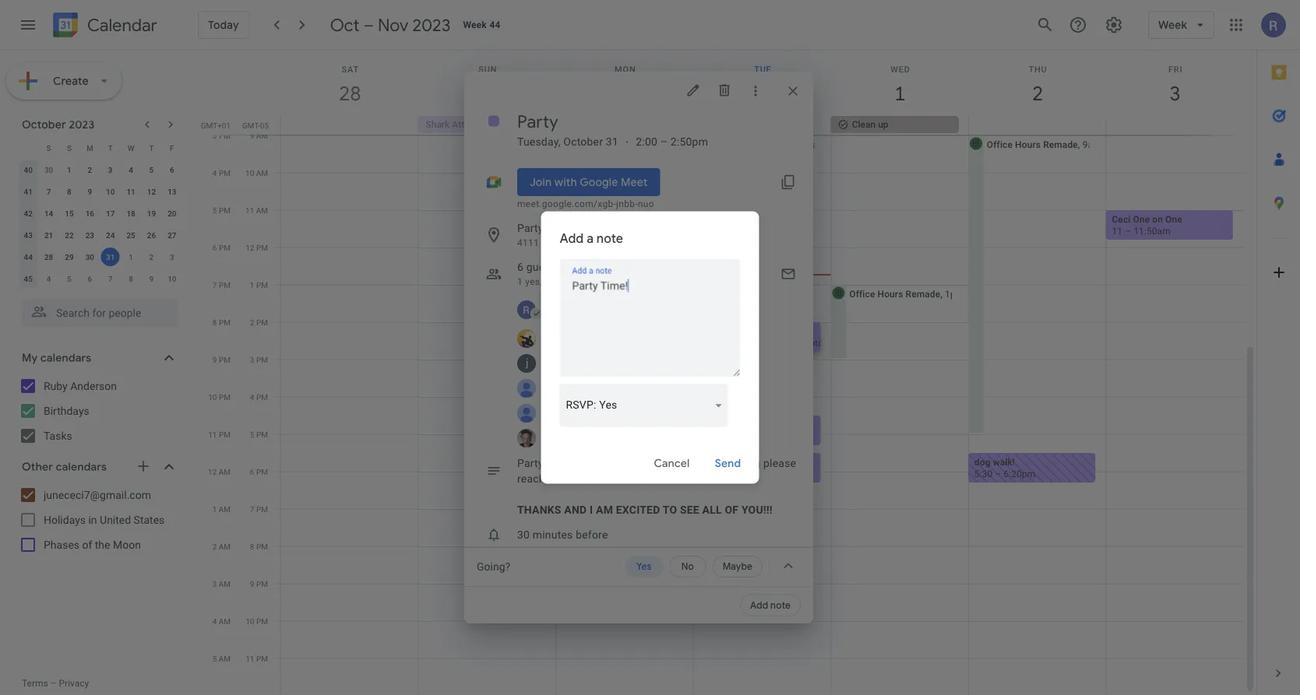 Task type: describe. For each thing, give the bounding box(es) containing it.
am for 12 am
[[219, 468, 231, 477]]

1 horizontal spatial 44
[[490, 19, 501, 30]]

timburton1006@gmail.com tree item
[[496, 426, 814, 451]]

3 down gmt+01
[[213, 131, 217, 140]]

f
[[170, 143, 174, 153]]

all
[[703, 504, 722, 517]]

organizer
[[549, 313, 591, 323]]

attack!
[[452, 119, 482, 130]]

ben.nelson1980@gmail.com tree item
[[496, 327, 814, 352]]

phases
[[44, 539, 80, 552]]

1 vertical spatial 5 pm
[[250, 430, 268, 440]]

rsvp:
[[566, 399, 597, 412]]

12 am
[[208, 468, 231, 477]]

ruby for ruby anderson organizer
[[549, 297, 573, 310]]

20 element
[[163, 204, 181, 223]]

13
[[168, 187, 177, 196]]

2 horizontal spatial office
[[987, 139, 1013, 150]]

send
[[715, 457, 741, 471]]

guests
[[527, 261, 560, 274]]

party
[[792, 457, 814, 468]]

you!!!
[[742, 504, 773, 517]]

31 inside cell
[[106, 253, 115, 262]]

40
[[24, 165, 33, 175]]

row containing 42
[[18, 203, 182, 224]]

5:30pm
[[700, 469, 732, 480]]

no button
[[669, 556, 707, 578]]

29 element
[[60, 248, 79, 267]]

add for add note
[[750, 600, 769, 612]]

2 vertical spatial hours
[[878, 289, 904, 300]]

30 for september 30 element
[[44, 165, 53, 175]]

18
[[127, 209, 135, 218]]

2 vertical spatial remade
[[906, 289, 941, 300]]

i
[[590, 504, 593, 517]]

if
[[660, 457, 668, 470]]

rsvp: yes button
[[560, 384, 728, 427]]

after
[[700, 420, 721, 431]]

2:00
[[636, 135, 658, 148]]

after-
[[768, 457, 792, 468]]

the inside party 2pm , party at the moontower event rentals
[[775, 338, 789, 349]]

– right oct
[[364, 14, 374, 36]]

5:20pm
[[729, 431, 761, 442]]

1 cell from the left
[[281, 116, 419, 135]]

16
[[85, 209, 94, 218]]

privacy link
[[59, 679, 89, 690]]

marathon
[[484, 119, 525, 130]]

7 right november 10 element
[[213, 281, 217, 290]]

7 right 41
[[47, 187, 51, 196]]

tuesday,
[[518, 135, 561, 148]]

other
[[22, 461, 53, 475]]

rsvp: yes
[[566, 399, 618, 412]]

robinsongreg175@gmail.com tree item
[[496, 401, 814, 426]]

my calendars button
[[3, 346, 193, 371]]

4 left 10 am
[[213, 168, 217, 178]]

the for after-
[[752, 457, 766, 468]]

⋅
[[625, 135, 630, 148]]

suite
[[580, 238, 602, 249]]

1 am
[[212, 505, 231, 514]]

27 element
[[163, 226, 181, 245]]

1 horizontal spatial office hours remade ,
[[987, 139, 1083, 150]]

event inside party 2pm , party at the moontower event rentals
[[842, 338, 865, 349]]

3 cell from the left
[[969, 116, 1106, 135]]

ben.nelson1980@gmail.com
[[549, 332, 691, 345]]

21 element
[[39, 226, 58, 245]]

robinsongreg175@gmail.com
[[549, 407, 696, 420]]

31 inside "party tuesday, october 31 ⋅ 2:00 – 2:50pm"
[[606, 135, 619, 148]]

0 vertical spatial 11 pm
[[208, 430, 231, 440]]

4:30
[[700, 431, 718, 442]]

1 one from the left
[[1134, 214, 1151, 225]]

week
[[463, 19, 487, 30]]

3 down 2 am
[[212, 580, 217, 589]]

delete event image
[[717, 83, 733, 98]]

party, address is listed here. if you need anything please reach out to 214-555-7575.
[[518, 457, 800, 486]]

today button
[[198, 11, 249, 39]]

1 t from the left
[[108, 143, 113, 153]]

yes inside button
[[637, 562, 652, 573]]

2 horizontal spatial hours
[[1016, 139, 1041, 150]]

1 vertical spatial office hours remade ,
[[850, 289, 945, 300]]

7 right 1 am
[[250, 505, 254, 514]]

kendallparks02@gmail.com
[[549, 382, 687, 395]]

anderson for ruby anderson
[[70, 380, 117, 393]]

30 element
[[81, 248, 99, 267]]

and
[[565, 504, 587, 517]]

1 for 1 am
[[212, 505, 217, 514]]

join with google meet link
[[518, 168, 660, 196]]

calendar element
[[50, 9, 157, 44]]

hide additional actions image
[[781, 559, 797, 574]]

4 down 2 pm
[[250, 393, 254, 402]]

– inside after - party 4:30 – 5:20pm
[[720, 431, 727, 442]]

party at the moontower event rentals 4111 todd ln suite 900, austin, tx 78744, usa
[[518, 222, 723, 249]]

note inside button
[[771, 600, 791, 612]]

8 left 2 pm
[[213, 318, 217, 327]]

2 down m
[[88, 165, 92, 175]]

12 pm
[[246, 243, 268, 253]]

add note button
[[740, 595, 801, 617]]

30 for 30 element
[[85, 253, 94, 262]]

hours inside office hours remade button
[[603, 177, 628, 187]]

214-
[[580, 473, 602, 486]]

ceci one on one 11 – 11:50am
[[1113, 214, 1183, 237]]

, inside dinner after the after-party 5:30pm , texas roadhouse
[[732, 469, 734, 480]]

thanks
[[518, 504, 562, 517]]

8 up 15 element
[[67, 187, 72, 196]]

clean
[[852, 119, 876, 130]]

3 right november 2 element
[[170, 253, 174, 262]]

of
[[82, 539, 92, 552]]

41
[[24, 187, 33, 196]]

austin,
[[625, 238, 655, 249]]

10 element
[[101, 182, 120, 201]]

1 horizontal spatial 7 pm
[[250, 505, 268, 514]]

555-
[[602, 473, 624, 486]]

4 cell from the left
[[1106, 116, 1244, 135]]

11 right 5 am
[[246, 655, 254, 664]]

7 inside 'element'
[[108, 274, 113, 284]]

dinner
[[700, 457, 727, 468]]

17 element
[[101, 204, 120, 223]]

office hours remade button
[[555, 172, 683, 435]]

1 vertical spatial 8 pm
[[250, 542, 268, 552]]

11 am
[[246, 206, 268, 215]]

excited
[[616, 504, 661, 517]]

4 up 11 element
[[129, 165, 133, 175]]

join
[[530, 175, 552, 189]]

yes inside text field
[[600, 399, 618, 412]]

13 element
[[163, 182, 181, 201]]

8 inside november 8 element
[[129, 274, 133, 284]]

0 horizontal spatial 5 pm
[[213, 206, 231, 215]]

junececi7@gmail.com tree item
[[496, 352, 814, 376]]

party right 2pm
[[740, 338, 762, 349]]

6 right 12 am
[[250, 468, 254, 477]]

0 horizontal spatial 10 pm
[[208, 393, 231, 402]]

2:50pm
[[671, 135, 709, 148]]

3 down 2 pm
[[250, 355, 254, 365]]

row group inside october 2023 grid
[[18, 159, 182, 290]]

september 30 element
[[39, 161, 58, 179]]

1 for 1 pm
[[250, 281, 254, 290]]

week 44
[[463, 19, 501, 30]]

texas
[[736, 469, 761, 480]]

31 cell
[[100, 246, 121, 268]]

2 horizontal spatial remade
[[1044, 139, 1079, 150]]

november 8 element
[[122, 270, 140, 288]]

am for 1 am
[[219, 505, 231, 514]]

11 down 10 am
[[246, 206, 254, 215]]

grid containing shark attack! marathon
[[200, 51, 1257, 696]]

10 up 11 am
[[246, 168, 254, 178]]

2 cell from the left
[[694, 116, 831, 135]]

1 vertical spatial 6 pm
[[250, 468, 268, 477]]

address
[[548, 457, 588, 470]]

8 right 2 am
[[250, 542, 254, 552]]

am for 2 am
[[219, 542, 231, 552]]

terms link
[[22, 679, 48, 690]]

oct
[[330, 14, 360, 36]]

2 one from the left
[[1166, 214, 1183, 225]]

after - party 4:30 – 5:20pm
[[700, 420, 761, 442]]

0 horizontal spatial 7 pm
[[213, 281, 231, 290]]

14
[[44, 209, 53, 218]]

am right the i
[[596, 504, 613, 517]]

of
[[725, 504, 739, 517]]

10 left 11 element
[[106, 187, 115, 196]]

shark attack! marathon
[[426, 119, 525, 130]]

am for 4 am
[[219, 617, 231, 627]]

moontower inside party 2pm , party at the moontower event rentals
[[791, 338, 839, 349]]

meet
[[621, 175, 648, 189]]

m
[[86, 143, 93, 153]]

1 horizontal spatial 3 pm
[[250, 355, 268, 365]]

0 vertical spatial 3 pm
[[213, 131, 231, 140]]

holidays
[[44, 514, 86, 527]]

in
[[88, 514, 97, 527]]

ruby anderson organizer
[[549, 297, 624, 323]]

office inside button
[[575, 177, 600, 187]]

tasks
[[44, 430, 72, 443]]

16 element
[[81, 204, 99, 223]]

10 right 4 am
[[246, 617, 254, 627]]

the for moon
[[95, 539, 110, 552]]

– inside dog walk! 5:30 – 6:20pm
[[996, 469, 1002, 480]]

terms – privacy
[[22, 679, 89, 690]]

dog walk! 5:30 – 6:20pm
[[975, 457, 1036, 480]]

1 inside 6 guests 1 yes, 5 awaiting
[[518, 277, 523, 288]]

2pm
[[717, 338, 736, 349]]

anything
[[718, 457, 761, 470]]

1 for november 1 element
[[129, 253, 133, 262]]

dinner after the after-party 5:30pm , texas roadhouse
[[700, 457, 814, 480]]

shark attack! marathon button
[[419, 116, 547, 133]]



Task type: vqa. For each thing, say whether or not it's contained in the screenshot.
the rightmost T
yes



Task type: locate. For each thing, give the bounding box(es) containing it.
you
[[670, 457, 688, 470]]

1 vertical spatial 2023
[[69, 118, 95, 132]]

anderson inside ruby anderson organizer
[[576, 297, 624, 310]]

0 vertical spatial 44
[[490, 19, 501, 30]]

one up "11:50am"
[[1134, 214, 1151, 225]]

10 pm up 12 am
[[208, 393, 231, 402]]

1 horizontal spatial ruby
[[549, 297, 573, 310]]

30 minutes before
[[518, 529, 608, 542]]

8 pm left 2 pm
[[213, 318, 231, 327]]

november 6 element
[[81, 270, 99, 288]]

0 vertical spatial 5 pm
[[213, 206, 231, 215]]

11 pm up 12 am
[[208, 430, 231, 440]]

am for 9 am
[[256, 131, 268, 140]]

-
[[723, 420, 727, 431]]

25
[[127, 231, 135, 240]]

maybe
[[723, 562, 753, 573]]

44 inside row group
[[24, 253, 33, 262]]

0 horizontal spatial s
[[46, 143, 51, 153]]

dog
[[975, 457, 991, 468]]

going?
[[477, 561, 511, 574]]

24 element
[[101, 226, 120, 245]]

calendars up ruby anderson
[[40, 352, 91, 366]]

add down maybe
[[750, 600, 769, 612]]

tab list
[[1258, 51, 1301, 652]]

None text field
[[560, 277, 741, 371]]

30 right 29 element
[[85, 253, 94, 262]]

0 vertical spatial 10 pm
[[208, 393, 231, 402]]

calendar heading
[[84, 14, 157, 36]]

0 vertical spatial rentals
[[668, 222, 705, 235]]

the right 2pm
[[775, 338, 789, 349]]

1 vertical spatial 12
[[246, 243, 254, 253]]

row containing 43
[[18, 224, 182, 246]]

30 left minutes
[[518, 529, 530, 542]]

0 vertical spatial office
[[987, 139, 1013, 150]]

27
[[168, 231, 177, 240]]

42
[[24, 209, 33, 218]]

party 2pm , party at the moontower event rentals
[[717, 326, 899, 349]]

at up todd
[[547, 222, 556, 235]]

12 up 1 am
[[208, 468, 217, 477]]

7
[[47, 187, 51, 196], [108, 274, 113, 284], [213, 281, 217, 290], [250, 505, 254, 514]]

am up the 3 am
[[219, 542, 231, 552]]

am down 2 am
[[219, 580, 231, 589]]

0 vertical spatial 8 pm
[[213, 318, 231, 327]]

my calendars list
[[3, 374, 193, 449]]

4 pm left 10 am
[[213, 168, 231, 178]]

yes left no in the bottom right of the page
[[637, 562, 652, 573]]

add inside dialog
[[560, 231, 584, 247]]

,
[[1079, 139, 1081, 150], [941, 289, 943, 300], [736, 338, 738, 349], [732, 469, 734, 480]]

anderson down my calendars dropdown button
[[70, 380, 117, 393]]

note down hide additional actions 'image'
[[771, 600, 791, 612]]

november 3 element
[[163, 248, 181, 267]]

november 4 element
[[39, 270, 58, 288]]

1 vertical spatial add
[[750, 600, 769, 612]]

1 vertical spatial ruby
[[44, 380, 68, 393]]

up
[[878, 119, 889, 130]]

23 element
[[81, 226, 99, 245]]

10 right november 9 element
[[168, 274, 177, 284]]

78744,
[[672, 238, 702, 249]]

26
[[147, 231, 156, 240]]

october inside "party tuesday, october 31 ⋅ 2:00 – 2:50pm"
[[564, 135, 603, 148]]

junececi7@gmail.com inside junececi7@gmail.com tree item
[[549, 357, 659, 370]]

15 element
[[60, 204, 79, 223]]

4 am
[[212, 617, 231, 627]]

the inside party at the moontower event rentals 4111 todd ln suite 900, austin, tx 78744, usa
[[559, 222, 575, 235]]

november 5 element
[[60, 270, 79, 288]]

0 horizontal spatial 3 pm
[[213, 131, 231, 140]]

6 left the november 7 'element'
[[88, 274, 92, 284]]

row group
[[18, 159, 182, 290]]

anderson for ruby anderson organizer
[[576, 297, 624, 310]]

0 horizontal spatial 11 pm
[[208, 430, 231, 440]]

am for 3 am
[[219, 580, 231, 589]]

shark
[[426, 119, 450, 130]]

october 2023 grid
[[15, 137, 182, 290]]

one right on
[[1166, 214, 1183, 225]]

main drawer image
[[19, 16, 37, 34]]

1 vertical spatial 7 pm
[[250, 505, 268, 514]]

1 left "yes,"
[[518, 277, 523, 288]]

party up tuesday,
[[518, 111, 559, 132]]

30 inside 30 element
[[85, 253, 94, 262]]

today
[[208, 18, 239, 32]]

1 pm
[[250, 281, 268, 290]]

28 element
[[39, 248, 58, 267]]

gmt-05
[[242, 121, 269, 130]]

birthdays
[[44, 405, 89, 418]]

minutes
[[533, 529, 573, 542]]

1 vertical spatial october
[[564, 135, 603, 148]]

1 vertical spatial office
[[575, 177, 600, 187]]

0 horizontal spatial add
[[560, 231, 584, 247]]

1 horizontal spatial add
[[750, 600, 769, 612]]

party inside "party tuesday, october 31 ⋅ 2:00 – 2:50pm"
[[518, 111, 559, 132]]

party,
[[518, 457, 545, 470]]

4 left november 5 element
[[47, 274, 51, 284]]

1 s from the left
[[46, 143, 51, 153]]

calendars for other calendars
[[56, 461, 107, 475]]

after
[[730, 457, 750, 468]]

1 horizontal spatial 12
[[208, 468, 217, 477]]

the right of
[[95, 539, 110, 552]]

junececi7@gmail.com up in
[[44, 489, 151, 502]]

the up ln
[[559, 222, 575, 235]]

12 inside october 2023 grid
[[147, 187, 156, 196]]

1 vertical spatial 30
[[85, 253, 94, 262]]

1 vertical spatial moontower
[[791, 338, 839, 349]]

on
[[1153, 214, 1164, 225]]

party heading
[[518, 111, 559, 132]]

5 inside november 5 element
[[67, 274, 72, 284]]

meet.google.com/xgb-jnbb-nuo
[[518, 199, 655, 210]]

2 vertical spatial 12
[[208, 468, 217, 477]]

ruby inside ruby anderson organizer
[[549, 297, 573, 310]]

s
[[46, 143, 51, 153], [67, 143, 72, 153]]

2 for 2 pm
[[250, 318, 254, 327]]

10 pm right 4 am
[[246, 617, 268, 627]]

row group containing 40
[[18, 159, 182, 290]]

0 vertical spatial moontower
[[578, 222, 635, 235]]

google
[[580, 175, 618, 189]]

s left m
[[67, 143, 72, 153]]

0 vertical spatial 31
[[606, 135, 619, 148]]

2023 right nov
[[413, 14, 451, 36]]

calendars inside other calendars dropdown button
[[56, 461, 107, 475]]

november 9 element
[[142, 270, 161, 288]]

12 for 12
[[147, 187, 156, 196]]

1 vertical spatial 44
[[24, 253, 33, 262]]

0 horizontal spatial hours
[[603, 177, 628, 187]]

a
[[587, 231, 594, 247]]

october
[[22, 118, 66, 132], [564, 135, 603, 148]]

12 right 11 element
[[147, 187, 156, 196]]

1 vertical spatial anderson
[[70, 380, 117, 393]]

anderson up the organizer
[[576, 297, 624, 310]]

1 vertical spatial yes
[[637, 562, 652, 573]]

2 for 2 am
[[212, 542, 217, 552]]

5
[[149, 165, 154, 175], [213, 206, 217, 215], [67, 274, 72, 284], [545, 277, 550, 288], [250, 430, 254, 440], [212, 655, 217, 664]]

– right terms
[[50, 679, 57, 690]]

1 horizontal spatial rentals
[[867, 338, 899, 349]]

row
[[274, 116, 1257, 135], [18, 137, 182, 159], [18, 159, 182, 181], [18, 181, 182, 203], [18, 203, 182, 224], [18, 224, 182, 246], [18, 246, 182, 268], [18, 268, 182, 290]]

cell
[[281, 116, 419, 135], [694, 116, 831, 135], [969, 116, 1106, 135], [1106, 116, 1244, 135]]

31
[[606, 135, 619, 148], [106, 253, 115, 262]]

jnbb-
[[617, 199, 638, 210]]

10 up 12 am
[[208, 393, 217, 402]]

2 down 1 pm
[[250, 318, 254, 327]]

11 right 10 element
[[127, 187, 135, 196]]

6 left 12 pm
[[213, 243, 217, 253]]

20
[[168, 209, 177, 218]]

add a note dialog
[[541, 212, 760, 484]]

calendars down tasks
[[56, 461, 107, 475]]

0 vertical spatial note
[[597, 231, 624, 247]]

1 vertical spatial rentals
[[867, 338, 899, 349]]

guests tree
[[458, 294, 814, 451]]

0 horizontal spatial ruby
[[44, 380, 68, 393]]

moontower inside party at the moontower event rentals 4111 todd ln suite 900, austin, tx 78744, usa
[[578, 222, 635, 235]]

43
[[24, 231, 33, 240]]

19
[[147, 209, 156, 218]]

2 t from the left
[[149, 143, 154, 153]]

1 vertical spatial junececi7@gmail.com
[[44, 489, 151, 502]]

event inside party at the moontower event rentals 4111 todd ln suite 900, austin, tx 78744, usa
[[638, 222, 665, 235]]

row containing 40
[[18, 159, 182, 181]]

none text field inside add a note dialog
[[560, 277, 741, 371]]

ceci
[[1113, 214, 1131, 225]]

6 pm left 12 pm
[[213, 243, 231, 253]]

send button
[[703, 445, 753, 483]]

21
[[44, 231, 53, 240]]

junececi7@gmail.com up kendallparks02@gmail.com
[[549, 357, 659, 370]]

1 vertical spatial 10 pm
[[246, 617, 268, 627]]

0 horizontal spatial junececi7@gmail.com
[[44, 489, 151, 502]]

1 horizontal spatial remade
[[906, 289, 941, 300]]

19 element
[[142, 204, 161, 223]]

0 vertical spatial event
[[638, 222, 665, 235]]

6 pm right 12 am
[[250, 468, 268, 477]]

event
[[638, 222, 665, 235], [842, 338, 865, 349]]

7 right november 6 element
[[108, 274, 113, 284]]

1 vertical spatial note
[[771, 600, 791, 612]]

2 for november 2 element
[[149, 253, 154, 262]]

4 down the 3 am
[[212, 617, 217, 627]]

3 pm
[[213, 131, 231, 140], [250, 355, 268, 365]]

row containing 41
[[18, 181, 182, 203]]

3 up 10 element
[[108, 165, 113, 175]]

am down 9 am on the top
[[256, 168, 268, 178]]

1 horizontal spatial 4 pm
[[250, 393, 268, 402]]

4 pm down 2 pm
[[250, 393, 268, 402]]

5 am
[[212, 655, 231, 664]]

0 horizontal spatial event
[[638, 222, 665, 235]]

yes down kendallparks02@gmail.com
[[600, 399, 618, 412]]

the inside list
[[95, 539, 110, 552]]

meet.google.com/xgb-
[[518, 199, 617, 210]]

am for 11 am
[[256, 206, 268, 215]]

2 right november 1 element
[[149, 253, 154, 262]]

please
[[764, 457, 797, 470]]

november 10 element
[[163, 270, 181, 288]]

nov
[[378, 14, 409, 36]]

the inside dinner after the after-party 5:30pm , texas roadhouse
[[752, 457, 766, 468]]

0 vertical spatial at
[[547, 222, 556, 235]]

kendallparks02@gmail.com tree item
[[496, 376, 814, 401]]

45
[[24, 274, 33, 284]]

14 element
[[39, 204, 58, 223]]

11 pm right 5 am
[[246, 655, 268, 664]]

– down ceci
[[1126, 226, 1132, 237]]

0 vertical spatial 2023
[[413, 14, 451, 36]]

1 vertical spatial 9 pm
[[250, 580, 268, 589]]

clean up
[[852, 119, 889, 130]]

party up 4111
[[518, 222, 544, 235]]

11 down ceci
[[1113, 226, 1123, 237]]

7 pm left 1 pm
[[213, 281, 231, 290]]

12 down 11 am
[[246, 243, 254, 253]]

at inside party 2pm , party at the moontower event rentals
[[765, 338, 773, 349]]

0 vertical spatial junececi7@gmail.com
[[549, 357, 659, 370]]

ruby for ruby anderson
[[44, 380, 68, 393]]

anderson inside my calendars list
[[70, 380, 117, 393]]

– down -
[[720, 431, 727, 442]]

rentals
[[668, 222, 705, 235], [867, 338, 899, 349]]

24
[[106, 231, 115, 240]]

15
[[65, 209, 74, 218]]

3
[[213, 131, 217, 140], [108, 165, 113, 175], [170, 253, 174, 262], [250, 355, 254, 365], [212, 580, 217, 589]]

0 horizontal spatial 2023
[[69, 118, 95, 132]]

rentals inside party 2pm , party at the moontower event rentals
[[867, 338, 899, 349]]

listed
[[603, 457, 630, 470]]

tx
[[658, 238, 670, 249]]

0 horizontal spatial 4 pm
[[213, 168, 231, 178]]

1 horizontal spatial 2023
[[413, 14, 451, 36]]

row containing 45
[[18, 268, 182, 290]]

1 horizontal spatial t
[[149, 143, 154, 153]]

0 vertical spatial calendars
[[40, 352, 91, 366]]

11 inside row group
[[127, 187, 135, 196]]

6 up 13 element
[[170, 165, 174, 175]]

1 horizontal spatial 9 pm
[[250, 580, 268, 589]]

reach
[[518, 473, 545, 486]]

calendar
[[87, 14, 157, 36]]

row containing shark attack! marathon
[[274, 116, 1257, 135]]

note inside dialog
[[597, 231, 624, 247]]

0 vertical spatial 7 pm
[[213, 281, 231, 290]]

31 right 30 element
[[106, 253, 115, 262]]

at right 2pm
[[765, 338, 773, 349]]

– right the 2:00
[[661, 135, 668, 148]]

calendars for my calendars
[[40, 352, 91, 366]]

party inside party at the moontower event rentals 4111 todd ln suite 900, austin, tx 78744, usa
[[518, 222, 544, 235]]

1 horizontal spatial event
[[842, 338, 865, 349]]

1 horizontal spatial office
[[850, 289, 876, 300]]

, inside party 2pm , party at the moontower event rentals
[[736, 338, 738, 349]]

party for party tuesday, october 31 ⋅ 2:00 – 2:50pm
[[518, 111, 559, 132]]

1 right 31, today element
[[129, 253, 133, 262]]

0 horizontal spatial 8 pm
[[213, 318, 231, 327]]

party for party 2pm , party at the moontower event rentals
[[717, 326, 739, 337]]

with
[[555, 175, 578, 189]]

ln
[[566, 238, 577, 249]]

0 vertical spatial 4 pm
[[213, 168, 231, 178]]

1 vertical spatial event
[[842, 338, 865, 349]]

44 right week
[[490, 19, 501, 30]]

row containing 44
[[18, 246, 182, 268]]

0 horizontal spatial at
[[547, 222, 556, 235]]

junececi7@gmail.com inside other calendars list
[[44, 489, 151, 502]]

cancel
[[654, 457, 690, 471]]

0 horizontal spatial one
[[1134, 214, 1151, 225]]

22 element
[[60, 226, 79, 245]]

am down the 3 am
[[219, 617, 231, 627]]

0 horizontal spatial 12
[[147, 187, 156, 196]]

11 element
[[122, 182, 140, 201]]

12 for 12 pm
[[246, 243, 254, 253]]

RSVP: Yes text field
[[566, 392, 618, 420]]

1 horizontal spatial 31
[[606, 135, 619, 148]]

add note
[[750, 600, 791, 612]]

10
[[246, 168, 254, 178], [106, 187, 115, 196], [168, 274, 177, 284], [208, 393, 217, 402], [246, 617, 254, 627]]

–
[[364, 14, 374, 36], [661, 135, 668, 148], [1126, 226, 1132, 237], [720, 431, 727, 442], [996, 469, 1002, 480], [50, 679, 57, 690]]

november 7 element
[[101, 270, 120, 288]]

1 inside november 1 element
[[129, 253, 133, 262]]

anderson
[[576, 297, 624, 310], [70, 380, 117, 393]]

ruby anderson, attending, organizer tree item
[[496, 294, 814, 327]]

november 1 element
[[122, 248, 140, 267]]

3 pm down gmt+01
[[213, 131, 231, 140]]

ruby up the organizer
[[549, 297, 573, 310]]

0 vertical spatial 6 pm
[[213, 243, 231, 253]]

october 2023
[[22, 118, 95, 132]]

6 inside 6 guests 1 yes, 5 awaiting
[[518, 261, 524, 274]]

12 element
[[142, 182, 161, 201]]

– down walk!
[[996, 469, 1002, 480]]

1 right september 30 element
[[67, 165, 72, 175]]

11 up 12 am
[[208, 430, 217, 440]]

2 up the 3 am
[[212, 542, 217, 552]]

1 horizontal spatial 8 pm
[[250, 542, 268, 552]]

31, today element
[[101, 248, 120, 267]]

am for 10 am
[[256, 168, 268, 178]]

26 element
[[142, 226, 161, 245]]

0 horizontal spatial 6 pm
[[213, 243, 231, 253]]

1 horizontal spatial yes
[[637, 562, 652, 573]]

1 horizontal spatial 6 pm
[[250, 468, 268, 477]]

0 vertical spatial hours
[[1016, 139, 1041, 150]]

0 horizontal spatial yes
[[600, 399, 618, 412]]

october up september 30 element
[[22, 118, 66, 132]]

am down 05
[[256, 131, 268, 140]]

4
[[129, 165, 133, 175], [213, 168, 217, 178], [47, 274, 51, 284], [250, 393, 254, 402], [212, 617, 217, 627]]

rentals inside party at the moontower event rentals 4111 todd ln suite 900, austin, tx 78744, usa
[[668, 222, 705, 235]]

remade inside button
[[631, 177, 666, 187]]

ruby anderson
[[44, 380, 117, 393]]

9 am
[[250, 131, 268, 140]]

am for 5 am
[[219, 655, 231, 664]]

30 right 40
[[44, 165, 53, 175]]

note right a
[[597, 231, 624, 247]]

7575.
[[624, 473, 652, 486]]

the up texas
[[752, 457, 766, 468]]

t right w
[[149, 143, 154, 153]]

0 horizontal spatial 44
[[24, 253, 33, 262]]

0 horizontal spatial october
[[22, 118, 66, 132]]

2 vertical spatial 30
[[518, 529, 530, 542]]

0 vertical spatial october
[[22, 118, 66, 132]]

25 element
[[122, 226, 140, 245]]

1 horizontal spatial note
[[771, 600, 791, 612]]

party inside after - party 4:30 – 5:20pm
[[729, 420, 752, 431]]

add left a
[[560, 231, 584, 247]]

0 horizontal spatial anderson
[[70, 380, 117, 393]]

phases of the moon
[[44, 539, 141, 552]]

18 element
[[122, 204, 140, 223]]

44
[[490, 19, 501, 30], [24, 253, 33, 262]]

add
[[560, 231, 584, 247], [750, 600, 769, 612]]

– inside ceci one on one 11 – 11:50am
[[1126, 226, 1132, 237]]

party up 2pm
[[717, 326, 739, 337]]

is
[[591, 457, 600, 470]]

am up 12 pm
[[256, 206, 268, 215]]

2 pm
[[250, 318, 268, 327]]

0 vertical spatial remade
[[1044, 139, 1079, 150]]

1 horizontal spatial 11 pm
[[246, 655, 268, 664]]

30 for 30 minutes before
[[518, 529, 530, 542]]

7 pm right 1 am
[[250, 505, 268, 514]]

at inside party at the moontower event rentals 4111 todd ln suite 900, austin, tx 78744, usa
[[547, 222, 556, 235]]

12 for 12 am
[[208, 468, 217, 477]]

8 right the november 7 'element'
[[129, 274, 133, 284]]

2 s from the left
[[67, 143, 72, 153]]

8
[[67, 187, 72, 196], [129, 274, 133, 284], [213, 318, 217, 327], [250, 542, 254, 552]]

05
[[260, 121, 269, 130]]

6 left guests
[[518, 261, 524, 274]]

2 horizontal spatial 30
[[518, 529, 530, 542]]

yes
[[600, 399, 618, 412], [637, 562, 652, 573]]

1 horizontal spatial one
[[1166, 214, 1183, 225]]

office hours remade
[[575, 177, 666, 187]]

None search field
[[0, 293, 193, 327]]

other calendars list
[[3, 483, 193, 558]]

grid
[[200, 51, 1257, 696]]

11 inside ceci one on one 11 – 11:50am
[[1113, 226, 1123, 237]]

0 horizontal spatial rentals
[[668, 222, 705, 235]]

calendars inside my calendars dropdown button
[[40, 352, 91, 366]]

add inside button
[[750, 600, 769, 612]]

5 inside 6 guests 1 yes, 5 awaiting
[[545, 277, 550, 288]]

– inside "party tuesday, october 31 ⋅ 2:00 – 2:50pm"
[[661, 135, 668, 148]]

november 2 element
[[142, 248, 161, 267]]

0 horizontal spatial 9 pm
[[213, 355, 231, 365]]

s up september 30 element
[[46, 143, 51, 153]]

44 left 28
[[24, 253, 33, 262]]

add for add a note
[[560, 231, 584, 247]]

ruby inside my calendars list
[[44, 380, 68, 393]]

office
[[987, 139, 1013, 150], [575, 177, 600, 187], [850, 289, 876, 300]]

out
[[548, 473, 564, 486]]

28
[[44, 253, 53, 262]]

to
[[663, 504, 678, 517]]

1 vertical spatial 3 pm
[[250, 355, 268, 365]]

row containing s
[[18, 137, 182, 159]]

0 vertical spatial 12
[[147, 187, 156, 196]]

30 inside september 30 element
[[44, 165, 53, 175]]

1 vertical spatial 11 pm
[[246, 655, 268, 664]]

0 horizontal spatial t
[[108, 143, 113, 153]]

the for moontower
[[559, 222, 575, 235]]

party for party at the moontower event rentals 4111 todd ln suite 900, austin, tx 78744, usa
[[518, 222, 544, 235]]

1 horizontal spatial moontower
[[791, 338, 839, 349]]

0 vertical spatial office hours remade ,
[[987, 139, 1083, 150]]

6 inside november 6 element
[[88, 274, 92, 284]]

gmt-
[[242, 121, 260, 130]]

0 horizontal spatial note
[[597, 231, 624, 247]]

23
[[85, 231, 94, 240]]

31 left ⋅
[[606, 135, 619, 148]]

3 pm down 2 pm
[[250, 355, 268, 365]]



